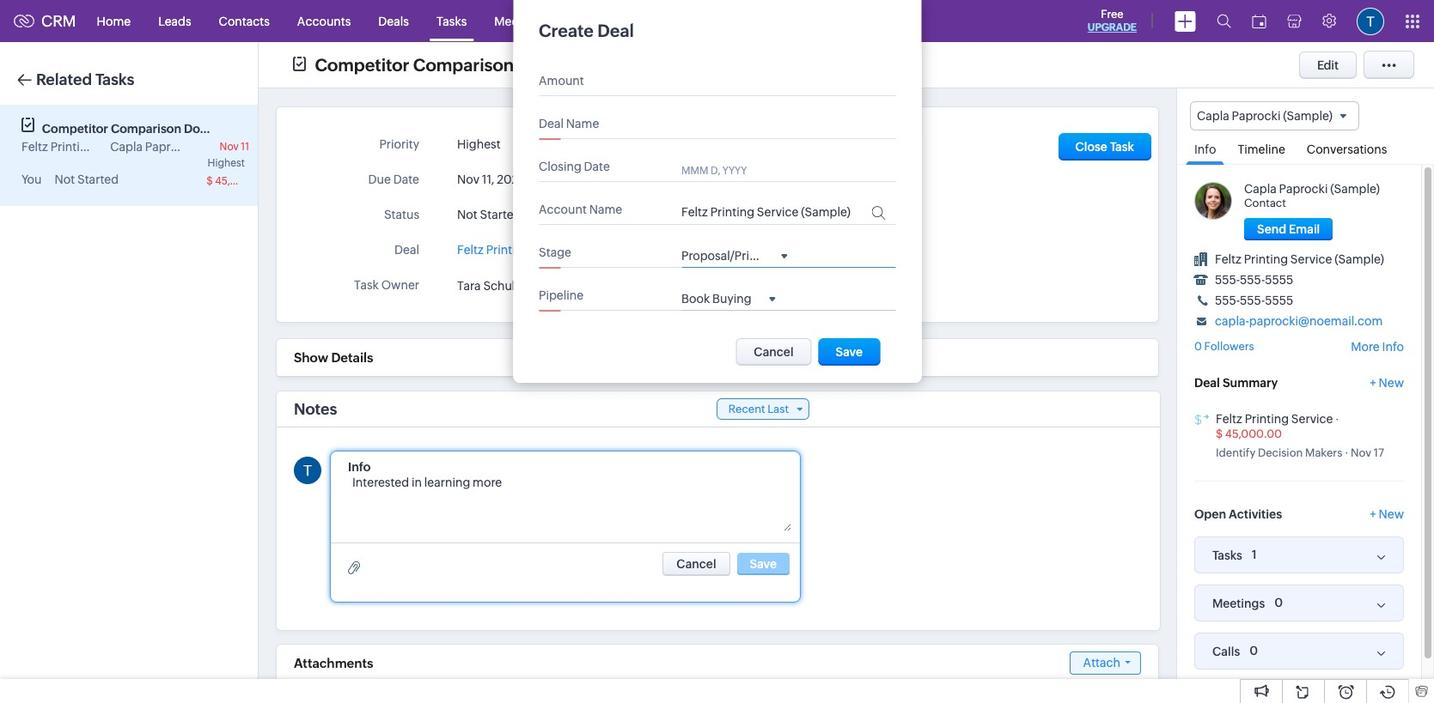 Task type: describe. For each thing, give the bounding box(es) containing it.
2 5555 from the top
[[1265, 294, 1294, 308]]

45,000.00 inside the 'feltz printing service · $ 45,000.00 identify decision makers · nov 17'
[[1226, 428, 1282, 441]]

1 + new from the top
[[1370, 376, 1405, 390]]

buying
[[713, 292, 752, 306]]

0 vertical spatial ·
[[1336, 413, 1340, 426]]

0 vertical spatial meetings
[[495, 14, 546, 28]]

name for deal name
[[566, 117, 599, 131]]

started for status
[[480, 208, 521, 222]]

capla paprocki (sample) inside field
[[1197, 109, 1333, 123]]

timeline
[[1238, 143, 1286, 157]]

edit
[[1318, 58, 1339, 72]]

(sample) inside capla paprocki (sample) contact
[[1331, 182, 1380, 196]]

close task
[[1076, 140, 1135, 154]]

1 vertical spatial highest
[[208, 157, 245, 169]]

paprocki inside field
[[1232, 109, 1281, 123]]

priority
[[379, 138, 419, 151]]

0 for meetings
[[1275, 597, 1284, 611]]

new inside + new link
[[1379, 376, 1405, 390]]

leads link
[[145, 0, 205, 42]]

contacts
[[219, 14, 270, 28]]

create menu image
[[1175, 11, 1196, 31]]

attach
[[1084, 657, 1121, 670]]

recent
[[729, 403, 766, 416]]

+ new link
[[1370, 376, 1405, 399]]

upgrade
[[1088, 21, 1137, 34]]

accounts link
[[284, 0, 365, 42]]

deal right create
[[598, 21, 634, 40]]

show details link
[[294, 351, 373, 365]]

not started for status
[[457, 208, 521, 222]]

2 + new from the top
[[1370, 508, 1405, 522]]

create menu element
[[1165, 0, 1207, 42]]

deal summary
[[1195, 376, 1278, 390]]

$ 45,000.00
[[206, 175, 268, 187]]

accounts
[[297, 14, 351, 28]]

reports
[[629, 14, 672, 28]]

create
[[539, 21, 594, 40]]

activities
[[1229, 508, 1283, 522]]

Book Buying field
[[682, 291, 776, 306]]

home
[[97, 14, 131, 28]]

due
[[368, 173, 391, 187]]

related tasks
[[36, 70, 135, 89]]

home link
[[83, 0, 145, 42]]

show details
[[294, 351, 373, 365]]

0 vertical spatial feltz printing service link
[[457, 238, 575, 257]]

capla inside field
[[1197, 109, 1230, 123]]

profile element
[[1347, 0, 1395, 42]]

comparison for competitor comparison document
[[413, 55, 514, 74]]

amount
[[539, 74, 584, 88]]

recent last
[[729, 403, 789, 416]]

service up paprocki@noemail.com
[[1291, 253, 1333, 267]]

(sample) up paprocki@noemail.com
[[1335, 253, 1385, 267]]

1
[[1252, 549, 1257, 563]]

competitor for competitor comparison document nov 11
[[42, 122, 108, 136]]

1 vertical spatial task
[[354, 278, 379, 292]]

competitor comparison document nov 11
[[42, 122, 249, 153]]

search image
[[1217, 14, 1232, 28]]

0 vertical spatial task
[[1110, 140, 1135, 154]]

1 + from the top
[[1370, 376, 1377, 390]]

you
[[21, 173, 42, 187]]

feltz printing service (sample) link
[[1215, 253, 1385, 267]]

schultz
[[483, 280, 525, 293]]

Proposal/Price Quote field
[[682, 248, 801, 263]]

stage
[[539, 246, 572, 260]]

nov inside the 'feltz printing service · $ 45,000.00 identify decision makers · nov 17'
[[1351, 447, 1372, 460]]

close
[[1076, 140, 1108, 154]]

0 followers
[[1195, 341, 1255, 353]]

contacts link
[[205, 0, 284, 42]]

owner
[[381, 278, 419, 292]]

meetings link
[[481, 0, 560, 42]]

1 horizontal spatial highest
[[457, 138, 501, 151]]

status
[[384, 208, 419, 222]]

MMM d, yyyy text field
[[682, 163, 776, 177]]

proposal/price
[[682, 249, 763, 263]]

free
[[1101, 8, 1124, 21]]

book buying
[[682, 292, 752, 306]]

conversations
[[1307, 143, 1388, 157]]

capla paprocki (sample) link
[[1245, 182, 1380, 196]]

tasks link
[[423, 0, 481, 42]]

capla paprocki (sample) contact
[[1245, 182, 1380, 210]]

deal for deal name
[[539, 117, 564, 131]]

feltz up the you
[[21, 140, 48, 154]]

$ inside the 'feltz printing service · $ 45,000.00 identify decision makers · nov 17'
[[1216, 428, 1223, 441]]

task owner
[[354, 278, 419, 292]]

account
[[539, 203, 587, 217]]

document for competitor comparison document nov 11
[[184, 122, 244, 136]]

0 vertical spatial $
[[206, 175, 213, 187]]

11,
[[482, 173, 495, 187]]

1 horizontal spatial feltz printing service link
[[1216, 412, 1333, 426]]

crm link
[[14, 12, 76, 30]]

identify
[[1216, 447, 1256, 460]]

deal for deal
[[395, 243, 419, 257]]

1 horizontal spatial calls
[[1213, 645, 1241, 659]]

printing inside the 'feltz printing service · $ 45,000.00 identify decision makers · nov 17'
[[1245, 412, 1289, 426]]

book
[[682, 292, 710, 306]]

deal name
[[539, 117, 599, 131]]

Add a title... text field
[[348, 459, 490, 476]]

service down account
[[533, 243, 575, 257]]

summary
[[1223, 376, 1278, 390]]

tara
[[457, 280, 481, 293]]

leads
[[158, 14, 191, 28]]

last
[[768, 403, 789, 416]]

contact
[[1245, 197, 1287, 210]]

1 horizontal spatial feltz printing service
[[457, 243, 575, 257]]

2 + from the top
[[1370, 508, 1377, 522]]

(sample) inside field
[[1284, 109, 1333, 123]]

feltz printing service (sample)
[[1215, 253, 1385, 267]]



Task type: locate. For each thing, give the bounding box(es) containing it.
1 vertical spatial not started
[[457, 208, 521, 222]]

0 horizontal spatial task
[[354, 278, 379, 292]]

printing
[[50, 140, 95, 154], [486, 243, 530, 257], [1244, 253, 1288, 267], [1245, 412, 1289, 426]]

555-
[[1215, 273, 1240, 287], [1240, 273, 1265, 287], [1215, 294, 1240, 308], [1240, 294, 1265, 308]]

0 vertical spatial competitor
[[315, 55, 410, 74]]

conversations link
[[1299, 131, 1396, 164]]

reports link
[[615, 0, 686, 42]]

feltz printing service
[[21, 140, 139, 154], [457, 243, 575, 257]]

document for competitor comparison document
[[518, 55, 604, 74]]

notes
[[294, 401, 337, 419]]

feltz printing service up schultz
[[457, 243, 575, 257]]

1 555-555-5555 from the top
[[1215, 273, 1294, 287]]

feltz printing service link up schultz
[[457, 238, 575, 257]]

more
[[1351, 341, 1380, 355]]

date right due
[[393, 173, 419, 187]]

printing down "contact"
[[1244, 253, 1288, 267]]

0 horizontal spatial capla
[[110, 140, 143, 154]]

paprocki up timeline "link"
[[1232, 109, 1281, 123]]

feltz printing service · $ 45,000.00 identify decision makers · nov 17
[[1216, 412, 1385, 460]]

crm
[[41, 12, 76, 30]]

+ new
[[1370, 376, 1405, 390], [1370, 508, 1405, 522]]

1 vertical spatial feltz printing service
[[457, 243, 575, 257]]

comparison down related tasks
[[111, 122, 181, 136]]

not down nov 11, 2023 at the top of the page
[[457, 208, 478, 222]]

meetings
[[495, 14, 546, 28], [1213, 597, 1266, 611]]

competitor comparison document
[[315, 55, 604, 74]]

1 vertical spatial 5555
[[1265, 294, 1294, 308]]

0 horizontal spatial info
[[1195, 143, 1217, 157]]

document down create
[[518, 55, 604, 74]]

0
[[1195, 341, 1202, 353], [1275, 597, 1284, 611], [1250, 645, 1258, 659]]

1 horizontal spatial ·
[[1345, 447, 1349, 460]]

5555 up capla-paprocki@noemail.com link in the top of the page
[[1265, 294, 1294, 308]]

+ new down 17
[[1370, 508, 1405, 522]]

0 horizontal spatial nov
[[220, 141, 239, 153]]

None text field
[[682, 77, 870, 91], [682, 205, 870, 219], [682, 77, 870, 91], [682, 205, 870, 219]]

1 vertical spatial not
[[457, 208, 478, 222]]

1 5555 from the top
[[1265, 273, 1294, 287]]

deal down status
[[395, 243, 419, 257]]

+ down 17
[[1370, 508, 1377, 522]]

45,000.00 up identify
[[1226, 428, 1282, 441]]

1 vertical spatial capla
[[110, 140, 143, 154]]

0 vertical spatial name
[[566, 117, 599, 131]]

free upgrade
[[1088, 8, 1137, 34]]

+ down 'more info'
[[1370, 376, 1377, 390]]

$
[[206, 175, 213, 187], [1216, 428, 1223, 441]]

1 horizontal spatial not
[[457, 208, 478, 222]]

1 vertical spatial calls
[[1213, 645, 1241, 659]]

open
[[1195, 508, 1227, 522]]

0 horizontal spatial meetings
[[495, 14, 546, 28]]

details
[[331, 351, 373, 365]]

capla-paprocki@noemail.com
[[1215, 315, 1383, 329]]

competitor
[[315, 55, 410, 74], [42, 122, 108, 136]]

0 vertical spatial + new
[[1370, 376, 1405, 390]]

0 horizontal spatial ·
[[1336, 413, 1340, 426]]

not for you
[[55, 173, 75, 187]]

started for you
[[77, 173, 119, 187]]

comparison for competitor comparison document nov 11
[[111, 122, 181, 136]]

0 vertical spatial comparison
[[413, 55, 514, 74]]

1 horizontal spatial tasks
[[437, 14, 467, 28]]

name right account
[[589, 203, 622, 217]]

name for account name
[[589, 203, 622, 217]]

due date
[[368, 173, 419, 187]]

1 horizontal spatial competitor
[[315, 55, 410, 74]]

highest
[[457, 138, 501, 151], [208, 157, 245, 169]]

more info link
[[1351, 341, 1405, 355]]

printing up schultz
[[486, 243, 530, 257]]

started down "competitor comparison document nov 11"
[[77, 173, 119, 187]]

(sample) up conversations link on the right of the page
[[1284, 109, 1333, 123]]

0 horizontal spatial capla paprocki (sample)
[[110, 140, 246, 154]]

document inside "competitor comparison document nov 11"
[[184, 122, 244, 136]]

0 vertical spatial +
[[1370, 376, 1377, 390]]

0 vertical spatial feltz printing service
[[21, 140, 139, 154]]

0 horizontal spatial document
[[184, 122, 244, 136]]

0 horizontal spatial not
[[55, 173, 75, 187]]

date for due date
[[393, 173, 419, 187]]

new
[[1379, 376, 1405, 390], [1379, 508, 1405, 522]]

1 vertical spatial document
[[184, 122, 244, 136]]

highest up $ 45,000.00
[[208, 157, 245, 169]]

2 horizontal spatial tasks
[[1213, 549, 1243, 563]]

calls link
[[560, 0, 615, 42]]

(sample) down conversations at the right top of page
[[1331, 182, 1380, 196]]

1 vertical spatial + new
[[1370, 508, 1405, 522]]

date
[[584, 160, 610, 174], [393, 173, 419, 187]]

feltz
[[21, 140, 48, 154], [457, 243, 484, 257], [1215, 253, 1242, 267], [1216, 412, 1243, 426]]

1 horizontal spatial nov
[[457, 173, 480, 187]]

paprocki@noemail.com
[[1250, 315, 1383, 329]]

document
[[518, 55, 604, 74], [184, 122, 244, 136]]

close task link
[[1059, 133, 1152, 161]]

date right closing
[[584, 160, 610, 174]]

name
[[566, 117, 599, 131], [589, 203, 622, 217]]

0 vertical spatial capla paprocki (sample)
[[1197, 109, 1333, 123]]

printing up decision
[[1245, 412, 1289, 426]]

2 horizontal spatial 0
[[1275, 597, 1284, 611]]

date for closing date
[[584, 160, 610, 174]]

document up 11
[[184, 122, 244, 136]]

service up makers
[[1292, 412, 1333, 426]]

1 horizontal spatial comparison
[[413, 55, 514, 74]]

makers
[[1306, 447, 1343, 460]]

task
[[1110, 140, 1135, 154], [354, 278, 379, 292]]

attachments
[[294, 657, 373, 671]]

calendar image
[[1252, 14, 1267, 28]]

1 horizontal spatial $
[[1216, 428, 1223, 441]]

2 horizontal spatial nov
[[1351, 447, 1372, 460]]

tasks up competitor comparison document
[[437, 14, 467, 28]]

11
[[241, 141, 249, 153]]

5555
[[1265, 273, 1294, 287], [1265, 294, 1294, 308]]

timeline link
[[1230, 131, 1294, 164]]

paprocki inside capla paprocki (sample) contact
[[1280, 182, 1328, 196]]

capla paprocki (sample) up timeline "link"
[[1197, 109, 1333, 123]]

feltz up 'capla-'
[[1215, 253, 1242, 267]]

2023
[[497, 173, 526, 187]]

feltz printing service link up decision
[[1216, 412, 1333, 426]]

create deal
[[539, 21, 634, 40]]

0 for calls
[[1250, 645, 1258, 659]]

quote
[[766, 249, 801, 263]]

1 vertical spatial $
[[1216, 428, 1223, 441]]

search element
[[1207, 0, 1242, 42]]

capla-
[[1215, 315, 1250, 329]]

service down related tasks
[[97, 140, 139, 154]]

capla down related tasks
[[110, 140, 143, 154]]

not started for you
[[55, 173, 119, 187]]

0 horizontal spatial feltz printing service link
[[457, 238, 575, 257]]

name up closing date
[[566, 117, 599, 131]]

0 horizontal spatial highest
[[208, 157, 245, 169]]

2 vertical spatial nov
[[1351, 447, 1372, 460]]

edit button
[[1300, 51, 1357, 79]]

None button
[[1245, 218, 1333, 241], [736, 339, 812, 366], [663, 553, 730, 577], [1245, 218, 1333, 241], [736, 339, 812, 366], [663, 553, 730, 577]]

0 vertical spatial info
[[1195, 143, 1217, 157]]

meetings left calls link
[[495, 14, 546, 28]]

· right makers
[[1345, 447, 1349, 460]]

nov 11, 2023
[[457, 173, 526, 187]]

1 vertical spatial nov
[[457, 173, 480, 187]]

0 horizontal spatial comparison
[[111, 122, 181, 136]]

1 horizontal spatial 45,000.00
[[1226, 428, 1282, 441]]

open activities
[[1195, 508, 1283, 522]]

nov left 11
[[220, 141, 239, 153]]

1 horizontal spatial not started
[[457, 208, 521, 222]]

0 horizontal spatial 45,000.00
[[215, 175, 268, 187]]

highest up the 11,
[[457, 138, 501, 151]]

0 horizontal spatial competitor
[[42, 122, 108, 136]]

0 vertical spatial 0
[[1195, 341, 1202, 353]]

1 vertical spatial ·
[[1345, 447, 1349, 460]]

not started right the you
[[55, 173, 119, 187]]

0 vertical spatial 555-555-5555
[[1215, 273, 1294, 287]]

closing date
[[539, 160, 610, 174]]

meetings down 1
[[1213, 597, 1266, 611]]

capla up "contact"
[[1245, 182, 1277, 196]]

0 vertical spatial new
[[1379, 376, 1405, 390]]

1 vertical spatial started
[[480, 208, 521, 222]]

capla paprocki (sample) up $ 45,000.00
[[110, 140, 246, 154]]

0 vertical spatial not started
[[55, 173, 119, 187]]

not started down the 11,
[[457, 208, 521, 222]]

45,000.00
[[215, 175, 268, 187], [1226, 428, 1282, 441]]

capla inside capla paprocki (sample) contact
[[1245, 182, 1277, 196]]

started down nov 11, 2023 at the top of the page
[[480, 208, 521, 222]]

not for status
[[457, 208, 478, 222]]

profile image
[[1357, 7, 1385, 35]]

tasks right related
[[95, 70, 135, 89]]

task right close
[[1110, 140, 1135, 154]]

paprocki
[[1232, 109, 1281, 123], [145, 140, 194, 154], [1280, 182, 1328, 196]]

+ new down 'more info'
[[1370, 376, 1405, 390]]

service inside the 'feltz printing service · $ 45,000.00 identify decision makers · nov 17'
[[1292, 412, 1333, 426]]

1 horizontal spatial date
[[584, 160, 610, 174]]

1 horizontal spatial 0
[[1250, 645, 1258, 659]]

1 vertical spatial 45,000.00
[[1226, 428, 1282, 441]]

feltz printing service up the you
[[21, 140, 139, 154]]

decision
[[1258, 447, 1303, 460]]

nov
[[220, 141, 239, 153], [457, 173, 480, 187], [1351, 447, 1372, 460]]

2 vertical spatial paprocki
[[1280, 182, 1328, 196]]

45,000.00 down 11
[[215, 175, 268, 187]]

deals link
[[365, 0, 423, 42]]

competitor down related tasks
[[42, 122, 108, 136]]

1 horizontal spatial document
[[518, 55, 604, 74]]

info link
[[1186, 131, 1225, 165]]

2 555-555-5555 from the top
[[1215, 294, 1294, 308]]

1 vertical spatial paprocki
[[145, 140, 194, 154]]

0 vertical spatial 5555
[[1265, 273, 1294, 287]]

1 vertical spatial name
[[589, 203, 622, 217]]

1 horizontal spatial meetings
[[1213, 597, 1266, 611]]

1 vertical spatial tasks
[[95, 70, 135, 89]]

feltz up identify
[[1216, 412, 1243, 426]]

account name
[[539, 203, 622, 217]]

· up makers
[[1336, 413, 1340, 426]]

deal up closing
[[539, 117, 564, 131]]

deals
[[378, 14, 409, 28]]

competitor for competitor comparison document
[[315, 55, 410, 74]]

0 vertical spatial paprocki
[[1232, 109, 1281, 123]]

Add a note text field
[[348, 476, 792, 532]]

1 horizontal spatial info
[[1383, 341, 1405, 355]]

deal for deal summary
[[1195, 376, 1220, 390]]

0 horizontal spatial not started
[[55, 173, 119, 187]]

1 vertical spatial info
[[1383, 341, 1405, 355]]

0 horizontal spatial started
[[77, 173, 119, 187]]

info right more
[[1383, 341, 1405, 355]]

new down 17
[[1379, 508, 1405, 522]]

1 horizontal spatial started
[[480, 208, 521, 222]]

capla
[[1197, 109, 1230, 123], [110, 140, 143, 154], [1245, 182, 1277, 196]]

0 vertical spatial not
[[55, 173, 75, 187]]

(sample) up $ 45,000.00
[[196, 140, 246, 154]]

2 vertical spatial capla
[[1245, 182, 1277, 196]]

$ down "competitor comparison document nov 11"
[[206, 175, 213, 187]]

feltz up tara
[[457, 243, 484, 257]]

0 vertical spatial 45,000.00
[[215, 175, 268, 187]]

nov left the 11,
[[457, 173, 480, 187]]

not right the you
[[55, 173, 75, 187]]

info left timeline
[[1195, 143, 1217, 157]]

1 vertical spatial 0
[[1275, 597, 1284, 611]]

deal down the '0 followers'
[[1195, 376, 1220, 390]]

nov left 17
[[1351, 447, 1372, 460]]

2 horizontal spatial capla
[[1245, 182, 1277, 196]]

comparison
[[413, 55, 514, 74], [111, 122, 181, 136]]

calls
[[574, 14, 601, 28], [1213, 645, 1241, 659]]

show
[[294, 351, 328, 365]]

0 vertical spatial started
[[77, 173, 119, 187]]

1 vertical spatial meetings
[[1213, 597, 1266, 611]]

0 horizontal spatial date
[[393, 173, 419, 187]]

1 horizontal spatial task
[[1110, 140, 1135, 154]]

capla-paprocki@noemail.com link
[[1215, 315, 1383, 329]]

0 vertical spatial highest
[[457, 138, 501, 151]]

1 vertical spatial comparison
[[111, 122, 181, 136]]

1 vertical spatial +
[[1370, 508, 1377, 522]]

closing
[[539, 160, 582, 174]]

17
[[1374, 447, 1385, 460]]

1 vertical spatial new
[[1379, 508, 1405, 522]]

more info
[[1351, 341, 1405, 355]]

paprocki left 11
[[145, 140, 194, 154]]

tasks left 1
[[1213, 549, 1243, 563]]

followers
[[1205, 341, 1255, 353]]

0 horizontal spatial $
[[206, 175, 213, 187]]

paprocki up "contact"
[[1280, 182, 1328, 196]]

0 vertical spatial calls
[[574, 14, 601, 28]]

feltz printing service link
[[457, 238, 575, 257], [1216, 412, 1333, 426]]

1 new from the top
[[1379, 376, 1405, 390]]

1 vertical spatial competitor
[[42, 122, 108, 136]]

5555 down feltz printing service (sample) link
[[1265, 273, 1294, 287]]

comparison down tasks link
[[413, 55, 514, 74]]

new down 'more info'
[[1379, 376, 1405, 390]]

competitor inside "competitor comparison document nov 11"
[[42, 122, 108, 136]]

None submit
[[819, 339, 880, 366]]

+
[[1370, 376, 1377, 390], [1370, 508, 1377, 522]]

2 new from the top
[[1379, 508, 1405, 522]]

not
[[55, 173, 75, 187], [457, 208, 478, 222]]

2 vertical spatial tasks
[[1213, 549, 1243, 563]]

0 vertical spatial nov
[[220, 141, 239, 153]]

related
[[36, 70, 92, 89]]

task left owner
[[354, 278, 379, 292]]

competitor down deals link
[[315, 55, 410, 74]]

0 horizontal spatial calls
[[574, 14, 601, 28]]

not started
[[55, 173, 119, 187], [457, 208, 521, 222]]

1 vertical spatial feltz printing service link
[[1216, 412, 1333, 426]]

$ up identify
[[1216, 428, 1223, 441]]

1 vertical spatial capla paprocki (sample)
[[110, 140, 246, 154]]

tasks
[[437, 14, 467, 28], [95, 70, 135, 89], [1213, 549, 1243, 563]]

printing down related
[[50, 140, 95, 154]]

proposal/price quote
[[682, 249, 801, 263]]

capla up 'info' link
[[1197, 109, 1230, 123]]

attach link
[[1070, 652, 1141, 676]]

1 horizontal spatial capla
[[1197, 109, 1230, 123]]

comparison inside "competitor comparison document nov 11"
[[111, 122, 181, 136]]

nov inside "competitor comparison document nov 11"
[[220, 141, 239, 153]]

feltz inside the 'feltz printing service · $ 45,000.00 identify decision makers · nov 17'
[[1216, 412, 1243, 426]]

tara schultz
[[457, 280, 525, 293]]

Capla Paprocki (Sample) field
[[1190, 101, 1360, 131]]

0 horizontal spatial tasks
[[95, 70, 135, 89]]

1 vertical spatial 555-555-5555
[[1215, 294, 1294, 308]]

pipeline
[[539, 289, 584, 303]]



Task type: vqa. For each thing, say whether or not it's contained in the screenshot.
middle paprocki
yes



